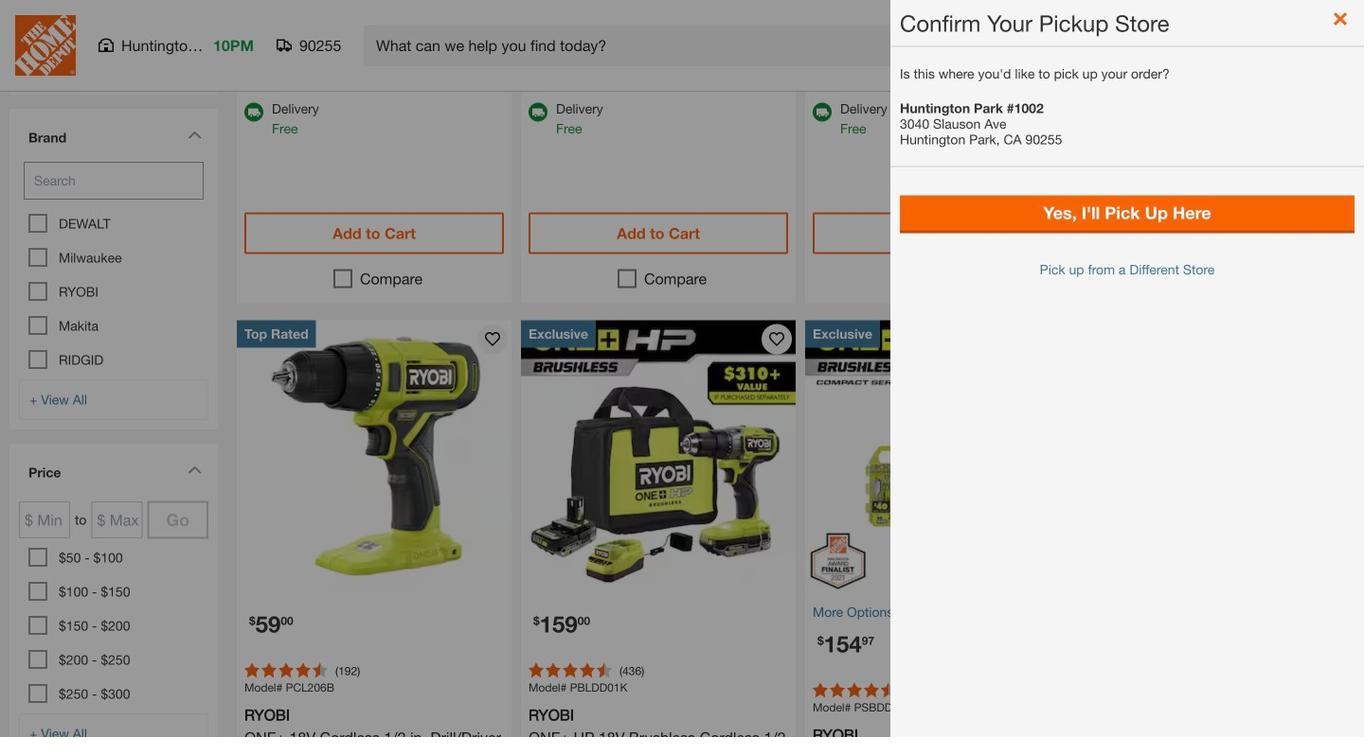 Task type: locate. For each thing, give the bounding box(es) containing it.
1 star image
[[76, 36, 91, 51]]

0 horizontal spatial 4.5 stars image
[[244, 663, 328, 679]]

available for pickup image
[[529, 55, 545, 72], [813, 55, 832, 74]]

one+ 18v cordless 1/2 in. drill/driver (tool only) image
[[237, 321, 512, 595]]

available for pickup image for available shipping image
[[813, 55, 832, 74]]

2 add to list image from the left
[[769, 332, 784, 347]]

1 horizontal spatial add to list image
[[769, 332, 784, 347]]

one+ hp 18v brushless cordless compact 1/2 in. drill/driver kit with (2) 1.5 ah batteries, charger, bag, & 40pc bit set image
[[805, 321, 1080, 595]]

add to list image for one+ hp 18v brushless cordless 1/2 in. drill/driver kit with (2) 2.0 ah high performance batteries, charger, and bag image
[[769, 332, 784, 347]]

1 add to list image from the left
[[485, 332, 500, 347]]

1 horizontal spatial 4.5 stars image
[[529, 663, 612, 679]]

price-range-upperBound telephone field
[[91, 502, 143, 539]]

4.5 stars image for the one+ 18v cordless 1/2 in. drill/driver (tool only) image on the left
[[244, 663, 328, 679]]

1 horizontal spatial available for pickup image
[[813, 55, 832, 74]]

available for pickup image for first available shipping icon from right
[[529, 55, 545, 72]]

0 horizontal spatial available for pickup image
[[529, 55, 545, 72]]

0 horizontal spatial available shipping image
[[244, 103, 263, 122]]

one+ hp 18v brushless cordless 1/2 in. drill/driver kit with (2) 2.0 ah high performance batteries, charger, and bag image
[[521, 321, 796, 595]]

1 available for pickup image from the left
[[529, 55, 545, 72]]

0 horizontal spatial add to list image
[[485, 332, 500, 347]]

2 available for pickup image from the left
[[813, 55, 832, 74]]

4.5 stars image
[[244, 663, 328, 679], [529, 663, 612, 679], [813, 683, 896, 698]]

available shipping image
[[244, 103, 263, 122], [529, 103, 548, 122]]

2 available shipping image from the left
[[529, 103, 548, 122]]

available shipping image
[[813, 103, 832, 122]]

add to list image
[[485, 332, 500, 347], [769, 332, 784, 347]]

4 star image
[[121, 36, 136, 51]]

2 star image
[[91, 36, 106, 51]]

1 available shipping image from the left
[[244, 103, 263, 122]]

1 horizontal spatial available shipping image
[[529, 103, 548, 122]]

2 horizontal spatial 4.5 stars image
[[813, 683, 896, 698]]



Task type: vqa. For each thing, say whether or not it's contained in the screenshot.
The Home Depot Logo
yes



Task type: describe. For each thing, give the bounding box(es) containing it.
4.5 stars image for one+ hp 18v brushless cordless 1/2 in. drill/driver kit with (2) 2.0 ah high performance batteries, charger, and bag image
[[529, 663, 612, 679]]

price-range-lowerBound telephone field
[[19, 502, 70, 539]]

available for pickup image
[[244, 55, 263, 74]]

3 star image
[[106, 36, 121, 51]]

add to list image for the one+ 18v cordless 1/2 in. drill/driver (tool only) image on the left
[[485, 332, 500, 347]]

the home depot logo image
[[15, 15, 76, 76]]

5 star image
[[136, 36, 152, 51]]

Search text field
[[24, 162, 204, 200]]



